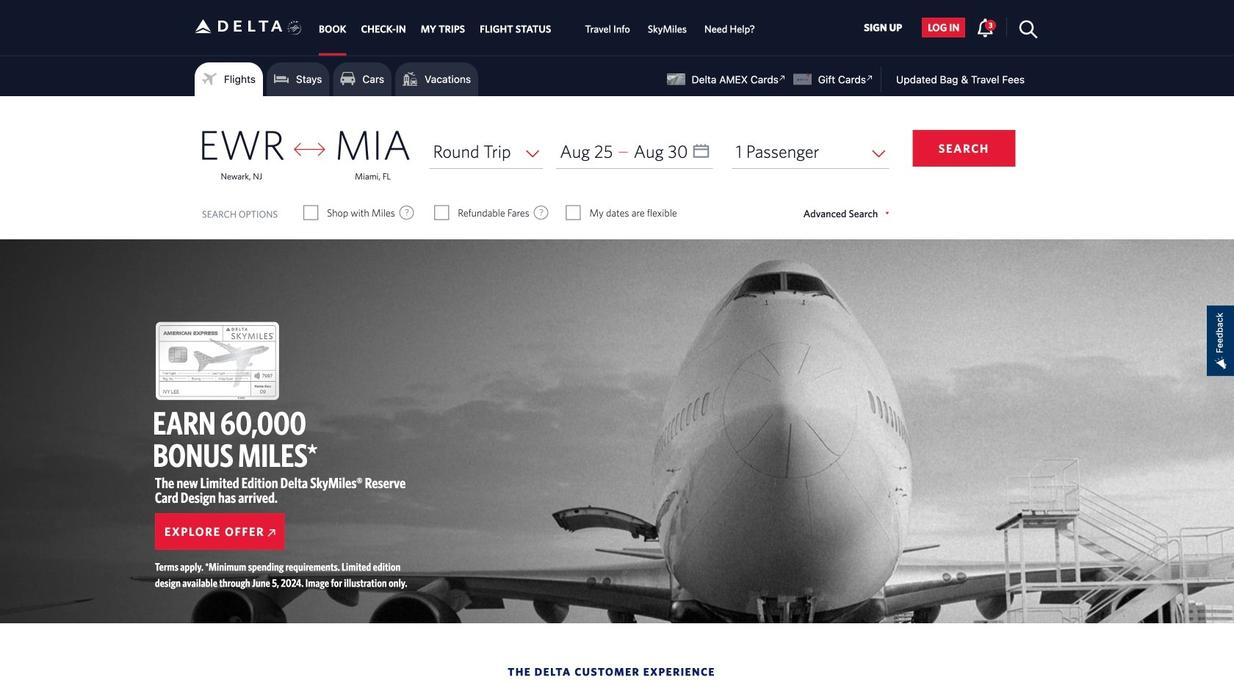Task type: vqa. For each thing, say whether or not it's contained in the screenshot.
THIS LINK OPENS ANOTHER SITE IN A NEW WINDOW THAT MAY NOT FOLLOW THE SAME ACCESSIBILITY POLICIES AS DELTA AIR LINES. icon
yes



Task type: locate. For each thing, give the bounding box(es) containing it.
None checkbox
[[567, 206, 580, 220]]

None checkbox
[[304, 206, 318, 220], [435, 206, 448, 220], [304, 206, 318, 220], [435, 206, 448, 220]]

external link icon image
[[268, 530, 275, 537]]

tab list
[[312, 0, 764, 55]]

None field
[[430, 134, 543, 169], [733, 134, 889, 169], [430, 134, 543, 169], [733, 134, 889, 169]]

tab panel
[[0, 96, 1235, 240]]

None text field
[[556, 134, 713, 169]]

this link opens another site in a new window that may not follow the same accessibility policies as delta air lines. image
[[776, 71, 790, 85]]



Task type: describe. For each thing, give the bounding box(es) containing it.
this link opens another site in a new window that may not follow the same accessibility policies as delta air lines. image
[[863, 71, 877, 85]]

delta air lines image
[[195, 3, 283, 49]]

the new limited edition delta skymiles® reserve card image
[[156, 322, 279, 400]]

skyteam image
[[288, 5, 302, 51]]



